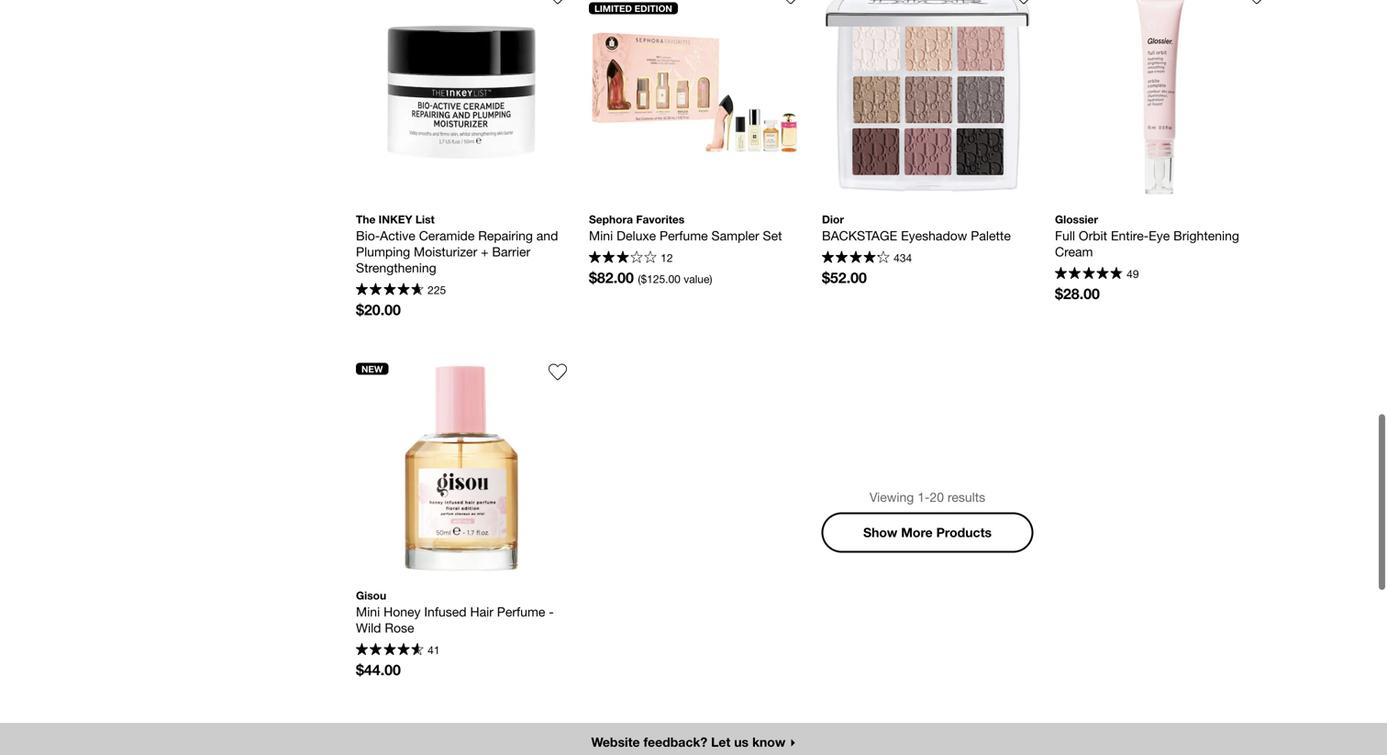 Task type: vqa. For each thing, say whether or not it's contained in the screenshot.


Task type: describe. For each thing, give the bounding box(es) containing it.
glossier
[[1055, 212, 1098, 225]]

list
[[416, 212, 435, 225]]

palette
[[971, 227, 1011, 242]]

wild
[[356, 619, 381, 634]]

sign in to love gisou mini honey infused hair perfume - wild rose image
[[549, 362, 567, 380]]

new
[[362, 362, 383, 373]]

sign in to love sephora favorites mini deluxe perfume sampler set image
[[782, 0, 800, 4]]

honey
[[384, 603, 421, 618]]

moisturizer
[[414, 243, 477, 258]]

and
[[537, 227, 558, 242]]

strengthening
[[356, 259, 436, 274]]

4.5 stars element for $20.00
[[356, 282, 424, 297]]

let
[[711, 734, 731, 749]]

perfume inside gisou mini honey infused hair perfume - wild rose
[[497, 603, 545, 618]]

$82.00
[[589, 268, 634, 285]]

undefined sephora favorites - mini deluxe perfume sampler set image
[[589, 0, 800, 197]]

ceramide
[[419, 227, 475, 242]]

repairing
[[478, 227, 533, 242]]

4.5 stars element for $44.00
[[356, 642, 424, 657]]

glossier full orbit entire-eye brightening cream
[[1055, 212, 1243, 258]]

plumping
[[356, 243, 410, 258]]

brightening
[[1174, 227, 1240, 242]]

225
[[428, 282, 446, 295]]

show more products
[[863, 524, 992, 539]]

know
[[752, 734, 786, 749]]

hair
[[470, 603, 494, 618]]

more
[[901, 524, 933, 539]]

+
[[481, 243, 489, 258]]

12 reviews element
[[661, 250, 673, 263]]

41 reviews element
[[428, 643, 440, 655]]

backstage
[[822, 227, 898, 242]]

active
[[380, 227, 415, 242]]

limited edition
[[595, 2, 672, 13]]

results
[[948, 489, 986, 504]]

4 stars element
[[822, 250, 890, 265]]

orbit
[[1079, 227, 1108, 242]]

viewing
[[870, 489, 914, 504]]

inkey
[[379, 212, 412, 225]]

$82.00 ($125.00 value)
[[589, 268, 713, 285]]

show
[[863, 524, 898, 539]]

225 reviews element
[[428, 282, 446, 295]]

website feedback? let us know ▸
[[591, 734, 796, 749]]

-
[[549, 603, 554, 618]]

the
[[356, 212, 376, 225]]



Task type: locate. For each thing, give the bounding box(es) containing it.
▸
[[789, 734, 796, 749]]

website feedback? let us know ▸ button
[[580, 722, 807, 755]]

feedback?
[[644, 734, 708, 749]]

12
[[661, 250, 673, 263]]

edition
[[635, 2, 672, 13]]

perfume left - on the left
[[497, 603, 545, 618]]

1 horizontal spatial perfume
[[660, 227, 708, 242]]

1-
[[918, 489, 930, 504]]

434
[[894, 250, 912, 263]]

viewing 1-20 results
[[870, 489, 986, 504]]

0 horizontal spatial mini
[[356, 603, 380, 618]]

deluxe
[[617, 227, 656, 242]]

$20.00
[[356, 300, 401, 317]]

show more products button
[[822, 512, 1034, 552]]

5 stars element
[[1055, 266, 1123, 281]]

0 vertical spatial perfume
[[660, 227, 708, 242]]

mini inside gisou mini honey infused hair perfume - wild rose
[[356, 603, 380, 618]]

the inkey list bio-active ceramide repairing and plumping moisturizer + barrier strengthening
[[356, 212, 562, 274]]

$52.00
[[822, 268, 867, 285]]

undefined dior - backstage eyeshadow palette image
[[822, 0, 1033, 197]]

dior backstage eyeshadow palette
[[822, 212, 1011, 242]]

sign in to love the inkey list bio-active ceramide repairing and plumping moisturizer + barrier strengthening image
[[549, 0, 567, 4]]

0 horizontal spatial perfume
[[497, 603, 545, 618]]

sephora
[[589, 212, 633, 225]]

1 4.5 stars element from the top
[[356, 282, 424, 297]]

mini
[[589, 227, 613, 242], [356, 603, 380, 618]]

sign in to love dior backstage eyeshadow palette image
[[1015, 0, 1033, 4]]

perfume up 12
[[660, 227, 708, 242]]

products
[[936, 524, 992, 539]]

barrier
[[492, 243, 530, 258]]

sephora favorites mini deluxe perfume sampler set
[[589, 212, 782, 242]]

bio-
[[356, 227, 380, 242]]

rose
[[385, 619, 414, 634]]

($125.00
[[638, 272, 681, 284]]

0 vertical spatial mini
[[589, 227, 613, 242]]

us
[[734, 734, 749, 749]]

undefined the inkey list - bio-active ceramide repairing and plumping moisturizer + barrier strengthening image
[[356, 0, 567, 197]]

limited
[[595, 2, 632, 13]]

1 vertical spatial mini
[[356, 603, 380, 618]]

undefined gisou - mini honey infused hair perfume - wild rose image
[[356, 362, 567, 573]]

20
[[930, 489, 944, 504]]

434 reviews element
[[894, 250, 912, 263]]

value)
[[684, 272, 713, 284]]

1 vertical spatial 4.5 stars element
[[356, 642, 424, 657]]

gisou
[[356, 588, 386, 601]]

1 horizontal spatial mini
[[589, 227, 613, 242]]

4.5 stars element up $20.00
[[356, 282, 424, 297]]

1 vertical spatial perfume
[[497, 603, 545, 618]]

full
[[1055, 227, 1075, 242]]

$28.00
[[1055, 284, 1100, 301]]

mini down sephora
[[589, 227, 613, 242]]

mini up wild
[[356, 603, 380, 618]]

cream
[[1055, 243, 1093, 258]]

perfume inside sephora favorites mini deluxe perfume sampler set
[[660, 227, 708, 242]]

sign in to love glossier full orbit entire-eye brightening cream image
[[1248, 0, 1266, 4]]

49 reviews element
[[1127, 266, 1139, 279]]

eye
[[1149, 227, 1170, 242]]

4.5 stars element
[[356, 282, 424, 297], [356, 642, 424, 657]]

set
[[763, 227, 782, 242]]

4.5 stars element up $44.00
[[356, 642, 424, 657]]

sampler
[[712, 227, 759, 242]]

mini inside sephora favorites mini deluxe perfume sampler set
[[589, 227, 613, 242]]

41
[[428, 643, 440, 655]]

undefined glossier - full orbit entire-eye brightening cream image
[[1055, 0, 1266, 197]]

website
[[591, 734, 640, 749]]

3 stars element
[[589, 250, 657, 265]]

favorites
[[636, 212, 685, 225]]

infused
[[424, 603, 467, 618]]

2 4.5 stars element from the top
[[356, 642, 424, 657]]

gisou mini honey infused hair perfume - wild rose
[[356, 588, 558, 634]]

0 vertical spatial 4.5 stars element
[[356, 282, 424, 297]]

49
[[1127, 266, 1139, 279]]

eyeshadow
[[901, 227, 967, 242]]

entire-
[[1111, 227, 1149, 242]]

dior
[[822, 212, 844, 225]]

perfume
[[660, 227, 708, 242], [497, 603, 545, 618]]

$44.00
[[356, 660, 401, 678]]



